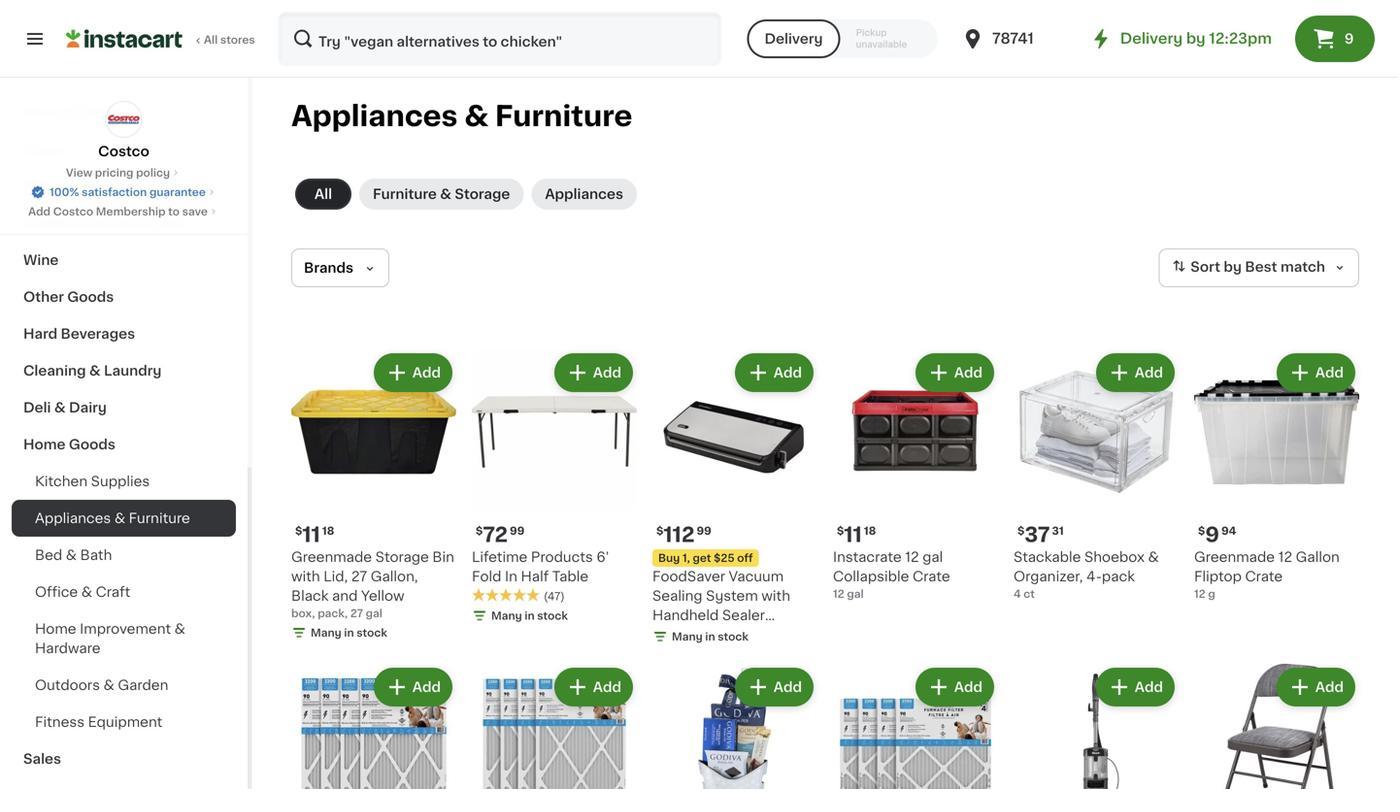 Task type: describe. For each thing, give the bounding box(es) containing it.
all stores
[[204, 34, 255, 45]]

& inside office & craft link
[[81, 586, 92, 599]]

78741
[[992, 32, 1034, 46]]

9 button
[[1295, 16, 1375, 62]]

handheld
[[653, 609, 719, 622]]

lid,
[[324, 570, 348, 584]]

delivery for delivery by 12:23pm
[[1120, 32, 1183, 46]]

12 right instacrate
[[905, 551, 919, 564]]

gal inside the greenmade storage bin with lid, 27 gallon, black and yellow box, pack, 27 gal
[[366, 608, 382, 619]]

storage inside the greenmade storage bin with lid, 27 gallon, black and yellow box, pack, 27 gal
[[375, 551, 429, 564]]

buy 1, get $25 off
[[658, 553, 753, 564]]

product group containing 9
[[1194, 350, 1359, 602]]

$ 112 99
[[656, 525, 712, 545]]

health & personal care
[[23, 217, 186, 230]]

personal
[[88, 217, 149, 230]]

pack
[[1102, 570, 1135, 584]]

half
[[521, 570, 549, 584]]

goods for paper goods
[[68, 180, 114, 193]]

furniture & storage link
[[359, 179, 524, 210]]

hard beverages link
[[12, 316, 236, 352]]

kitchen supplies
[[35, 475, 150, 488]]

wine link
[[12, 242, 236, 279]]

paper goods
[[23, 180, 114, 193]]

outdoors & garden
[[35, 679, 168, 692]]

cleaning & laundry link
[[12, 352, 236, 389]]

liquor link
[[12, 131, 236, 168]]

94
[[1222, 526, 1237, 536]]

with inside foodsaver vacuum sealing system with handheld sealer attachment
[[762, 589, 790, 603]]

other
[[23, 290, 64, 304]]

add costco membership to save
[[28, 206, 208, 217]]

72
[[483, 525, 508, 545]]

membership
[[96, 206, 166, 217]]

31
[[1052, 526, 1064, 536]]

0 vertical spatial appliances
[[291, 102, 458, 130]]

stock for 72
[[537, 611, 568, 621]]

service type group
[[747, 19, 938, 58]]

save
[[182, 206, 208, 217]]

black
[[291, 589, 329, 603]]

$ for greenmade 12 gallon fliptop crate
[[1198, 526, 1205, 536]]

organizer,
[[1014, 570, 1083, 584]]

$ 11 18 for instacrate 12 gal collapsible crate
[[837, 525, 876, 545]]

office & craft link
[[12, 574, 236, 611]]

appliances & furniture link
[[12, 500, 236, 537]]

cleaning
[[23, 364, 86, 378]]

bed & bath
[[35, 549, 112, 562]]

$ 72 99
[[476, 525, 525, 545]]

$ for instacrate 12 gal collapsible crate
[[837, 526, 844, 536]]

sort
[[1191, 260, 1221, 274]]

0 vertical spatial furniture
[[495, 102, 632, 130]]

delivery button
[[747, 19, 840, 58]]

11 for greenmade storage bin with lid, 27 gallon, black and yellow
[[302, 525, 320, 545]]

best match
[[1245, 260, 1325, 274]]

buy
[[658, 553, 680, 564]]

kitchen
[[35, 475, 88, 488]]

fitness equipment link
[[12, 704, 236, 741]]

many for 11
[[311, 628, 341, 638]]

bin
[[432, 551, 454, 564]]

improvement
[[80, 622, 171, 636]]

in for 11
[[344, 628, 354, 638]]

with inside the greenmade storage bin with lid, 27 gallon, black and yellow box, pack, 27 gal
[[291, 570, 320, 584]]

112
[[664, 525, 695, 545]]

bed & bath link
[[12, 537, 236, 574]]

0 vertical spatial 27
[[351, 570, 367, 584]]

& inside outdoors & garden link
[[103, 679, 114, 692]]

11 for instacrate 12 gal collapsible crate
[[844, 525, 862, 545]]

0 horizontal spatial appliances & furniture
[[35, 512, 190, 525]]

pricing
[[95, 168, 133, 178]]

supplies
[[91, 475, 150, 488]]

1 horizontal spatial costco
[[98, 145, 149, 158]]

brands button
[[291, 249, 389, 287]]

Search field
[[280, 14, 720, 64]]

get
[[693, 553, 711, 564]]

hard
[[23, 327, 57, 341]]

view
[[66, 168, 92, 178]]

all stores link
[[66, 12, 256, 66]]

100%
[[50, 187, 79, 198]]

home for home improvement & hardware
[[35, 622, 76, 636]]

view pricing policy link
[[66, 165, 182, 181]]

2 horizontal spatial many
[[672, 632, 703, 642]]

cleaning & laundry
[[23, 364, 162, 378]]

2 horizontal spatial appliances
[[545, 187, 623, 201]]

$ for stackable shoebox & organizer, 4-pack
[[1018, 526, 1025, 536]]

by for delivery
[[1186, 32, 1206, 46]]

deli & dairy link
[[12, 389, 236, 426]]

many for 72
[[491, 611, 522, 621]]

instacart logo image
[[66, 27, 183, 50]]

off
[[737, 553, 753, 564]]

other goods
[[23, 290, 114, 304]]

sort by
[[1191, 260, 1242, 274]]

12 left g
[[1194, 589, 1206, 600]]

attachment
[[653, 628, 733, 642]]

fitness
[[35, 716, 85, 729]]

deli & dairy
[[23, 401, 107, 415]]

$ 37 31
[[1018, 525, 1064, 545]]

sealer
[[722, 609, 765, 622]]

$ for lifetime products 6' fold in half table
[[476, 526, 483, 536]]

product group containing 112
[[653, 350, 818, 649]]

home improvement & hardware
[[35, 622, 185, 655]]

crate for 9
[[1245, 570, 1283, 584]]

greenmade for lid,
[[291, 551, 372, 564]]

$25
[[714, 553, 735, 564]]

ct
[[1024, 589, 1035, 600]]

many in stock for 72
[[491, 611, 568, 621]]

gallon,
[[371, 570, 418, 584]]

home goods link
[[12, 426, 236, 463]]

100% satisfaction guarantee button
[[30, 181, 217, 200]]

paper
[[23, 180, 64, 193]]

home for home goods
[[23, 438, 66, 452]]

foodsaver vacuum sealing system with handheld sealer attachment
[[653, 570, 790, 642]]

fliptop
[[1194, 570, 1242, 584]]

4-
[[1087, 570, 1102, 584]]

& inside home improvement & hardware
[[174, 622, 185, 636]]

goods for other goods
[[67, 290, 114, 304]]

cider
[[74, 106, 113, 119]]

all for all stores
[[204, 34, 218, 45]]

6'
[[597, 551, 609, 564]]

crate for 11
[[913, 570, 950, 584]]

78741 button
[[961, 12, 1078, 66]]

bed
[[35, 549, 62, 562]]

appliances link
[[531, 179, 637, 210]]

12:23pm
[[1209, 32, 1272, 46]]

add costco membership to save link
[[28, 204, 219, 219]]

lifetime products 6' fold in half table
[[472, 551, 609, 584]]



Task type: vqa. For each thing, say whether or not it's contained in the screenshot.
Health & Personal Care
yes



Task type: locate. For each thing, give the bounding box(es) containing it.
electronics link
[[12, 57, 236, 94]]

appliances & furniture down 'supplies'
[[35, 512, 190, 525]]

$ up instacrate
[[837, 526, 844, 536]]

goods down view
[[68, 180, 114, 193]]

appliances & furniture up furniture & storage
[[291, 102, 632, 130]]

1 horizontal spatial gal
[[847, 589, 864, 600]]

1 horizontal spatial greenmade
[[1194, 551, 1275, 564]]

sealing
[[653, 589, 703, 603]]

many down pack,
[[311, 628, 341, 638]]

$ inside $ 112 99
[[656, 526, 664, 536]]

0 horizontal spatial gal
[[366, 608, 382, 619]]

delivery by 12:23pm link
[[1089, 27, 1272, 50]]

1 horizontal spatial many in stock
[[491, 611, 568, 621]]

and
[[332, 589, 358, 603]]

1 vertical spatial all
[[315, 187, 332, 201]]

0 vertical spatial costco
[[98, 145, 149, 158]]

dairy
[[69, 401, 107, 415]]

2 99 from the left
[[697, 526, 712, 536]]

stock for 11
[[357, 628, 387, 638]]

18 up lid,
[[322, 526, 334, 536]]

0 horizontal spatial all
[[204, 34, 218, 45]]

99 for 112
[[697, 526, 712, 536]]

100% satisfaction guarantee
[[50, 187, 206, 198]]

&
[[464, 102, 489, 130], [60, 106, 71, 119], [440, 187, 451, 201], [73, 217, 85, 230], [89, 364, 101, 378], [54, 401, 66, 415], [114, 512, 125, 525], [66, 549, 77, 562], [1148, 551, 1159, 564], [81, 586, 92, 599], [174, 622, 185, 636], [103, 679, 114, 692]]

many down handheld on the bottom
[[672, 632, 703, 642]]

0 horizontal spatial 9
[[1205, 525, 1220, 545]]

0 horizontal spatial in
[[344, 628, 354, 638]]

$ inside $ 72 99
[[476, 526, 483, 536]]

1 horizontal spatial delivery
[[1120, 32, 1183, 46]]

1 vertical spatial gal
[[847, 589, 864, 600]]

stackable shoebox & organizer, 4-pack 4 ct
[[1014, 551, 1159, 600]]

outdoors
[[35, 679, 100, 692]]

11
[[302, 525, 320, 545], [844, 525, 862, 545]]

1 vertical spatial with
[[762, 589, 790, 603]]

collapsible
[[833, 570, 909, 584]]

6 $ from the left
[[1198, 526, 1205, 536]]

0 horizontal spatial appliances
[[35, 512, 111, 525]]

1 vertical spatial 27
[[350, 608, 363, 619]]

12 left gallon
[[1279, 551, 1293, 564]]

hardware
[[35, 642, 101, 655]]

2 $ 11 18 from the left
[[837, 525, 876, 545]]

$ 11 18 up instacrate
[[837, 525, 876, 545]]

crate inside greenmade 12 gallon fliptop crate 12 g
[[1245, 570, 1283, 584]]

2 11 from the left
[[844, 525, 862, 545]]

1 horizontal spatial 9
[[1345, 32, 1354, 46]]

18 for greenmade storage bin with lid, 27 gallon, black and yellow
[[322, 526, 334, 536]]

27 right lid,
[[351, 570, 367, 584]]

18 up instacrate
[[864, 526, 876, 536]]

all for all
[[315, 187, 332, 201]]

1 vertical spatial home
[[35, 622, 76, 636]]

0 horizontal spatial greenmade
[[291, 551, 372, 564]]

electronics
[[23, 69, 103, 83]]

appliances
[[291, 102, 458, 130], [545, 187, 623, 201], [35, 512, 111, 525]]

with up the black
[[291, 570, 320, 584]]

1 horizontal spatial with
[[762, 589, 790, 603]]

& inside appliances & furniture link
[[114, 512, 125, 525]]

add
[[28, 206, 51, 217], [412, 366, 441, 380], [593, 366, 621, 380], [774, 366, 802, 380], [954, 366, 983, 380], [1135, 366, 1163, 380], [1316, 366, 1344, 380], [412, 681, 441, 694], [593, 681, 621, 694], [774, 681, 802, 694], [954, 681, 983, 694], [1135, 681, 1163, 694], [1316, 681, 1344, 694]]

1 99 from the left
[[510, 526, 525, 536]]

home improvement & hardware link
[[12, 611, 236, 667]]

by left 12:23pm
[[1186, 32, 1206, 46]]

greenmade up lid,
[[291, 551, 372, 564]]

1 vertical spatial costco
[[53, 206, 93, 217]]

in down pack,
[[344, 628, 354, 638]]

costco link
[[98, 101, 149, 161]]

costco
[[98, 145, 149, 158], [53, 206, 93, 217]]

office & craft
[[35, 586, 130, 599]]

delivery by 12:23pm
[[1120, 32, 1272, 46]]

Best match Sort by field
[[1159, 249, 1359, 287]]

2 horizontal spatial stock
[[718, 632, 749, 642]]

2 vertical spatial goods
[[69, 438, 115, 452]]

0 vertical spatial by
[[1186, 32, 1206, 46]]

1 vertical spatial 9
[[1205, 525, 1220, 545]]

goods up kitchen supplies
[[69, 438, 115, 452]]

1 horizontal spatial $ 11 18
[[837, 525, 876, 545]]

9 inside button
[[1345, 32, 1354, 46]]

$ up lifetime
[[476, 526, 483, 536]]

1 horizontal spatial by
[[1224, 260, 1242, 274]]

$
[[295, 526, 302, 536], [476, 526, 483, 536], [656, 526, 664, 536], [837, 526, 844, 536], [1018, 526, 1025, 536], [1198, 526, 1205, 536]]

$ up buy at the left bottom
[[656, 526, 664, 536]]

1 horizontal spatial in
[[525, 611, 535, 621]]

brands
[[304, 261, 353, 275]]

greenmade inside greenmade 12 gallon fliptop crate 12 g
[[1194, 551, 1275, 564]]

0 horizontal spatial crate
[[913, 570, 950, 584]]

gal down yellow
[[366, 608, 382, 619]]

many in stock for 11
[[311, 628, 387, 638]]

0 horizontal spatial 11
[[302, 525, 320, 545]]

1 horizontal spatial stock
[[537, 611, 568, 621]]

0 vertical spatial storage
[[455, 187, 510, 201]]

in
[[505, 570, 517, 584]]

delivery for delivery
[[765, 32, 823, 46]]

0 horizontal spatial delivery
[[765, 32, 823, 46]]

0 horizontal spatial costco
[[53, 206, 93, 217]]

2 18 from the left
[[864, 526, 876, 536]]

11 up instacrate
[[844, 525, 862, 545]]

many in stock down the (47)
[[491, 611, 568, 621]]

$ 11 18 up lid,
[[295, 525, 334, 545]]

fitness equipment
[[35, 716, 162, 729]]

99 for 72
[[510, 526, 525, 536]]

paper goods link
[[12, 168, 236, 205]]

None search field
[[278, 12, 722, 66]]

$ inside $ 37 31
[[1018, 526, 1025, 536]]

2 horizontal spatial many in stock
[[672, 632, 749, 642]]

0 vertical spatial with
[[291, 570, 320, 584]]

best
[[1245, 260, 1277, 274]]

greenmade storage bin with lid, 27 gallon, black and yellow box, pack, 27 gal
[[291, 551, 454, 619]]

other goods link
[[12, 279, 236, 316]]

delivery
[[1120, 32, 1183, 46], [765, 32, 823, 46]]

5 $ from the left
[[1018, 526, 1025, 536]]

1 horizontal spatial 11
[[844, 525, 862, 545]]

1 vertical spatial by
[[1224, 260, 1242, 274]]

11 up the black
[[302, 525, 320, 545]]

sales link
[[12, 741, 236, 778]]

pack,
[[318, 608, 348, 619]]

0 horizontal spatial 18
[[322, 526, 334, 536]]

(47)
[[544, 591, 565, 602]]

crate inside the instacrate 12 gal collapsible crate 12 gal
[[913, 570, 950, 584]]

all up brands
[[315, 187, 332, 201]]

greenmade inside the greenmade storage bin with lid, 27 gallon, black and yellow box, pack, 27 gal
[[291, 551, 372, 564]]

costco down 100% on the top
[[53, 206, 93, 217]]

by inside best match sort by field
[[1224, 260, 1242, 274]]

greenmade
[[291, 551, 372, 564], [1194, 551, 1275, 564]]

1 horizontal spatial all
[[315, 187, 332, 201]]

2 horizontal spatial in
[[705, 632, 715, 642]]

crate right 'fliptop'
[[1245, 570, 1283, 584]]

2 horizontal spatial gal
[[923, 551, 943, 564]]

home inside home improvement & hardware
[[35, 622, 76, 636]]

furniture down kitchen supplies link
[[129, 512, 190, 525]]

home
[[23, 438, 66, 452], [35, 622, 76, 636]]

appliances & furniture
[[291, 102, 632, 130], [35, 512, 190, 525]]

2 vertical spatial gal
[[366, 608, 382, 619]]

1 vertical spatial storage
[[375, 551, 429, 564]]

0 horizontal spatial 99
[[510, 526, 525, 536]]

1 18 from the left
[[322, 526, 334, 536]]

craft
[[96, 586, 130, 599]]

hard beverages
[[23, 327, 135, 341]]

0 horizontal spatial furniture
[[129, 512, 190, 525]]

many in stock down pack,
[[311, 628, 387, 638]]

& inside "deli & dairy" link
[[54, 401, 66, 415]]

27
[[351, 570, 367, 584], [350, 608, 363, 619]]

1 horizontal spatial 18
[[864, 526, 876, 536]]

1 horizontal spatial appliances & furniture
[[291, 102, 632, 130]]

furniture & storage
[[373, 187, 510, 201]]

with
[[291, 570, 320, 584], [762, 589, 790, 603]]

99 right 72
[[510, 526, 525, 536]]

2 $ from the left
[[476, 526, 483, 536]]

1 horizontal spatial furniture
[[373, 187, 437, 201]]

9 inside product group
[[1205, 525, 1220, 545]]

goods up beverages
[[67, 290, 114, 304]]

product group containing 37
[[1014, 350, 1179, 602]]

many in stock down handheld on the bottom
[[672, 632, 749, 642]]

deli
[[23, 401, 51, 415]]

all
[[204, 34, 218, 45], [315, 187, 332, 201]]

beer
[[23, 106, 56, 119]]

laundry
[[104, 364, 162, 378]]

health
[[23, 217, 70, 230]]

& inside beer & cider 'link'
[[60, 106, 71, 119]]

1 $ 11 18 from the left
[[295, 525, 334, 545]]

product group containing 72
[[472, 350, 637, 628]]

home down the deli
[[23, 438, 66, 452]]

furniture right all link
[[373, 187, 437, 201]]

stock down yellow
[[357, 628, 387, 638]]

product group
[[291, 350, 456, 645], [472, 350, 637, 628], [653, 350, 818, 649], [833, 350, 998, 602], [1014, 350, 1179, 602], [1194, 350, 1359, 602], [291, 664, 456, 789], [472, 664, 637, 789], [653, 664, 818, 789], [833, 664, 998, 789], [1014, 664, 1179, 789], [1194, 664, 1359, 789]]

99 inside $ 72 99
[[510, 526, 525, 536]]

1 $ from the left
[[295, 526, 302, 536]]

0 vertical spatial gal
[[923, 551, 943, 564]]

27 down and
[[350, 608, 363, 619]]

1 horizontal spatial crate
[[1245, 570, 1283, 584]]

0 horizontal spatial many
[[311, 628, 341, 638]]

12
[[905, 551, 919, 564], [1279, 551, 1293, 564], [833, 589, 844, 600], [1194, 589, 1206, 600]]

& inside bed & bath link
[[66, 549, 77, 562]]

& inside health & personal care link
[[73, 217, 85, 230]]

1 horizontal spatial 99
[[697, 526, 712, 536]]

delivery inside button
[[765, 32, 823, 46]]

3 $ from the left
[[656, 526, 664, 536]]

0 vertical spatial home
[[23, 438, 66, 452]]

policy
[[136, 168, 170, 178]]

system
[[706, 589, 758, 603]]

99 right 112
[[697, 526, 712, 536]]

$ 11 18 for greenmade storage bin with lid, 27 gallon, black and yellow
[[295, 525, 334, 545]]

9
[[1345, 32, 1354, 46], [1205, 525, 1220, 545]]

$ up the black
[[295, 526, 302, 536]]

$ for greenmade storage bin with lid, 27 gallon, black and yellow
[[295, 526, 302, 536]]

gal right instacrate
[[923, 551, 943, 564]]

0 horizontal spatial storage
[[375, 551, 429, 564]]

18
[[322, 526, 334, 536], [864, 526, 876, 536]]

1 horizontal spatial appliances
[[291, 102, 458, 130]]

0 horizontal spatial $ 11 18
[[295, 525, 334, 545]]

vacuum
[[729, 570, 784, 584]]

$ 9 94
[[1198, 525, 1237, 545]]

many in stock
[[491, 611, 568, 621], [311, 628, 387, 638], [672, 632, 749, 642]]

0 vertical spatial 9
[[1345, 32, 1354, 46]]

in down handheld on the bottom
[[705, 632, 715, 642]]

to
[[168, 206, 180, 217]]

all link
[[295, 179, 352, 210]]

0 vertical spatial goods
[[68, 180, 114, 193]]

goods
[[68, 180, 114, 193], [67, 290, 114, 304], [69, 438, 115, 452]]

1 crate from the left
[[913, 570, 950, 584]]

kitchen supplies link
[[12, 463, 236, 500]]

2 vertical spatial appliances
[[35, 512, 111, 525]]

beer & cider
[[23, 106, 113, 119]]

0 horizontal spatial with
[[291, 570, 320, 584]]

2 horizontal spatial furniture
[[495, 102, 632, 130]]

stock down the sealer
[[718, 632, 749, 642]]

4
[[1014, 589, 1021, 600]]

1 vertical spatial appliances & furniture
[[35, 512, 190, 525]]

health & personal care link
[[12, 205, 236, 242]]

1 vertical spatial goods
[[67, 290, 114, 304]]

care
[[153, 217, 186, 230]]

18 for instacrate 12 gal collapsible crate
[[864, 526, 876, 536]]

$ left 31
[[1018, 526, 1025, 536]]

by for sort
[[1224, 260, 1242, 274]]

costco up 'view pricing policy' link
[[98, 145, 149, 158]]

2 greenmade from the left
[[1194, 551, 1275, 564]]

in for 72
[[525, 611, 535, 621]]

garden
[[118, 679, 168, 692]]

2 vertical spatial furniture
[[129, 512, 190, 525]]

gal down collapsible
[[847, 589, 864, 600]]

99 inside $ 112 99
[[697, 526, 712, 536]]

instacrate 12 gal collapsible crate 12 gal
[[833, 551, 950, 600]]

12 down collapsible
[[833, 589, 844, 600]]

0 horizontal spatial many in stock
[[311, 628, 387, 638]]

gallon
[[1296, 551, 1340, 564]]

crate
[[913, 570, 950, 584], [1245, 570, 1283, 584]]

0 horizontal spatial stock
[[357, 628, 387, 638]]

by inside delivery by 12:23pm link
[[1186, 32, 1206, 46]]

gal
[[923, 551, 943, 564], [847, 589, 864, 600], [366, 608, 382, 619]]

$ left 94 on the right
[[1198, 526, 1205, 536]]

1 vertical spatial appliances
[[545, 187, 623, 201]]

0 vertical spatial appliances & furniture
[[291, 102, 632, 130]]

$ inside $ 9 94
[[1198, 526, 1205, 536]]

goods for home goods
[[69, 438, 115, 452]]

match
[[1281, 260, 1325, 274]]

in down half
[[525, 611, 535, 621]]

& inside stackable shoebox & organizer, 4-pack 4 ct
[[1148, 551, 1159, 564]]

storage
[[455, 187, 510, 201], [375, 551, 429, 564]]

costco logo image
[[105, 101, 142, 138]]

stock down the (47)
[[537, 611, 568, 621]]

liquor
[[23, 143, 68, 156]]

1 11 from the left
[[302, 525, 320, 545]]

2 crate from the left
[[1245, 570, 1283, 584]]

1 vertical spatial furniture
[[373, 187, 437, 201]]

outdoors & garden link
[[12, 667, 236, 704]]

crate right collapsible
[[913, 570, 950, 584]]

0 vertical spatial all
[[204, 34, 218, 45]]

furniture up appliances link
[[495, 102, 632, 130]]

4 $ from the left
[[837, 526, 844, 536]]

& inside cleaning & laundry link
[[89, 364, 101, 378]]

home up hardware
[[35, 622, 76, 636]]

products
[[531, 551, 593, 564]]

view pricing policy
[[66, 168, 170, 178]]

sales
[[23, 753, 61, 766]]

add button
[[376, 355, 451, 390], [556, 355, 631, 390], [737, 355, 812, 390], [917, 355, 992, 390], [1098, 355, 1173, 390], [1279, 355, 1354, 390], [376, 670, 451, 705], [556, 670, 631, 705], [737, 670, 812, 705], [917, 670, 992, 705], [1098, 670, 1173, 705], [1279, 670, 1354, 705]]

with down the vacuum
[[762, 589, 790, 603]]

0 horizontal spatial by
[[1186, 32, 1206, 46]]

greenmade for crate
[[1194, 551, 1275, 564]]

1 horizontal spatial storage
[[455, 187, 510, 201]]

by right sort
[[1224, 260, 1242, 274]]

1 horizontal spatial many
[[491, 611, 522, 621]]

greenmade up 'fliptop'
[[1194, 551, 1275, 564]]

all left stores
[[204, 34, 218, 45]]

by
[[1186, 32, 1206, 46], [1224, 260, 1242, 274]]

beverages
[[61, 327, 135, 341]]

many down the in
[[491, 611, 522, 621]]

& inside furniture & storage link
[[440, 187, 451, 201]]

1 greenmade from the left
[[291, 551, 372, 564]]

stackable
[[1014, 551, 1081, 564]]



